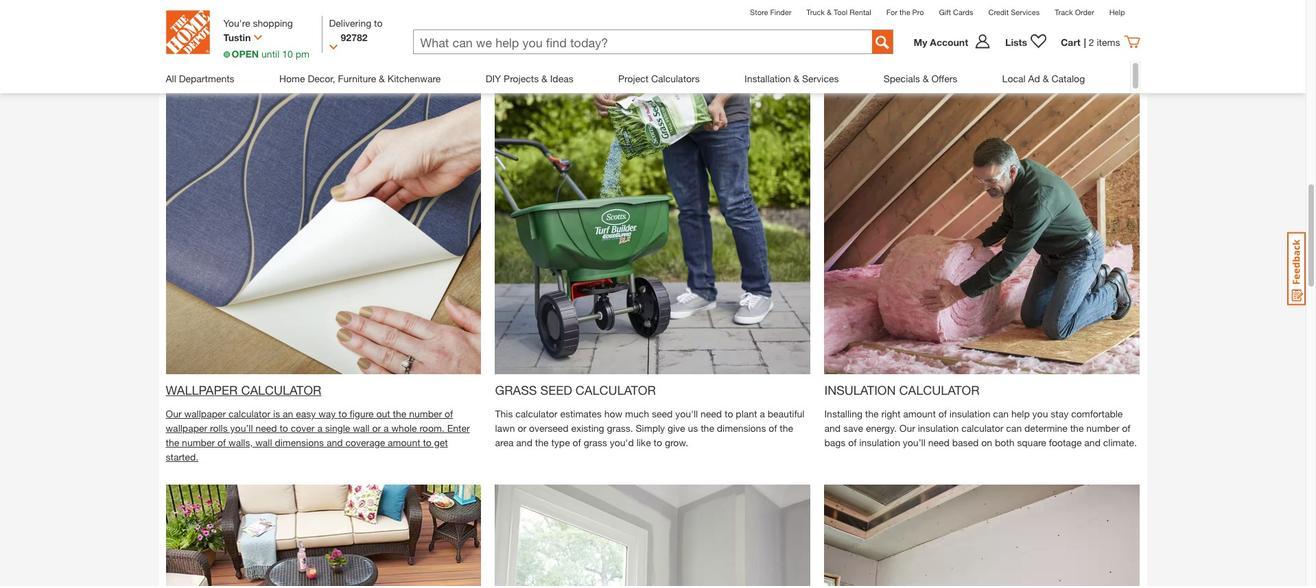 Task type: vqa. For each thing, say whether or not it's contained in the screenshot.
the CALCULATOR
yes



Task type: locate. For each thing, give the bounding box(es) containing it.
1 horizontal spatial amount
[[904, 408, 936, 420]]

much
[[625, 408, 649, 420]]

services right installation
[[802, 73, 839, 84]]

project calculators link
[[618, 61, 700, 96]]

the home depot logo link
[[166, 10, 210, 54]]

grow.
[[665, 437, 689, 449]]

need right you'll
[[701, 408, 722, 420]]

type
[[551, 437, 570, 449]]

of down save
[[849, 437, 857, 449]]

our
[[166, 408, 182, 420], [900, 423, 916, 434]]

of
[[445, 408, 453, 420], [939, 408, 947, 420], [769, 423, 777, 434], [1122, 423, 1131, 434], [218, 437, 226, 449], [573, 437, 581, 449], [849, 437, 857, 449]]

number up room.
[[409, 408, 442, 420]]

project
[[618, 73, 649, 84]]

the right us on the right of page
[[701, 423, 714, 434]]

2 or from the left
[[518, 423, 527, 434]]

need
[[701, 408, 722, 420], [256, 423, 277, 434], [928, 437, 950, 449]]

insulation calculator image
[[825, 59, 1140, 375]]

finder
[[770, 8, 792, 16]]

drywall calculator image
[[825, 485, 1140, 587]]

home decor, furniture & kitchenware
[[279, 73, 441, 84]]

0 vertical spatial you'll
[[230, 423, 253, 434]]

or inside this calculator estimates how much seed you'll need to plant a beautiful lawn or overseed existing grass. simply give us the dimensions of the area and the type of grass you'd like to grow.
[[518, 423, 527, 434]]

lawn
[[495, 423, 515, 434]]

and right footage at the bottom right of the page
[[1085, 437, 1101, 449]]

0 horizontal spatial you'll
[[230, 423, 253, 434]]

or right lawn
[[518, 423, 527, 434]]

calculator inside this calculator estimates how much seed you'll need to plant a beautiful lawn or overseed existing grass. simply give us the dimensions of the area and the type of grass you'd like to grow.
[[516, 408, 558, 420]]

1 calculator from the left
[[241, 383, 322, 398]]

until
[[262, 48, 280, 60]]

our down right in the right bottom of the page
[[900, 423, 916, 434]]

0 horizontal spatial our
[[166, 408, 182, 420]]

walls,
[[229, 437, 253, 449]]

give
[[668, 423, 685, 434]]

installation & services
[[745, 73, 839, 84]]

and down single
[[327, 437, 343, 449]]

store finder link
[[750, 8, 792, 16]]

bags
[[825, 437, 846, 449]]

1 horizontal spatial you'll
[[903, 437, 926, 449]]

the up the started.
[[166, 437, 179, 449]]

you'll left "based"
[[903, 437, 926, 449]]

the up 'whole'
[[393, 408, 407, 420]]

0 vertical spatial wall
[[353, 423, 370, 434]]

store finder
[[750, 8, 792, 16]]

1 horizontal spatial calculator
[[576, 383, 656, 398]]

1 horizontal spatial dimensions
[[717, 423, 766, 434]]

1 vertical spatial can
[[1007, 423, 1022, 434]]

0 horizontal spatial a
[[317, 423, 323, 434]]

number up the started.
[[182, 437, 215, 449]]

1 vertical spatial you'll
[[903, 437, 926, 449]]

1 horizontal spatial calculator
[[516, 408, 558, 420]]

ad
[[1029, 73, 1040, 84]]

rolls
[[210, 423, 228, 434]]

overseed
[[529, 423, 569, 434]]

2 horizontal spatial need
[[928, 437, 950, 449]]

0 horizontal spatial calculator
[[241, 383, 322, 398]]

2
[[1089, 36, 1095, 48]]

0 vertical spatial our
[[166, 408, 182, 420]]

amount right right in the right bottom of the page
[[904, 408, 936, 420]]

1 vertical spatial wall
[[255, 437, 272, 449]]

need left "based"
[[928, 437, 950, 449]]

& left offers
[[923, 73, 929, 84]]

to left 'plant'
[[725, 408, 733, 420]]

and
[[825, 423, 841, 434], [327, 437, 343, 449], [516, 437, 533, 449], [1085, 437, 1101, 449]]

services right credit
[[1011, 8, 1040, 16]]

0 horizontal spatial number
[[182, 437, 215, 449]]

0 horizontal spatial amount
[[388, 437, 420, 449]]

installation & services link
[[745, 61, 839, 96]]

& left 'ideas'
[[542, 73, 548, 84]]

can
[[993, 408, 1009, 420], [1007, 423, 1022, 434]]

dimensions inside our wallpaper calculator is an easy way to figure out the number of wallpaper rolls you'll need to cover a single wall or a whole room. enter the number of walls, wall dimensions and coverage amount to get started.
[[275, 437, 324, 449]]

0 horizontal spatial wall
[[255, 437, 272, 449]]

1 vertical spatial insulation
[[918, 423, 959, 434]]

can left help
[[993, 408, 1009, 420]]

for the pro link
[[887, 8, 924, 16]]

0 vertical spatial amount
[[904, 408, 936, 420]]

0 vertical spatial can
[[993, 408, 1009, 420]]

wall down figure
[[353, 423, 370, 434]]

is
[[273, 408, 280, 420]]

1 or from the left
[[372, 423, 381, 434]]

plant
[[736, 408, 757, 420]]

submit search image
[[876, 36, 889, 49]]

amount inside our wallpaper calculator is an easy way to figure out the number of wallpaper rolls you'll need to cover a single wall or a whole room. enter the number of walls, wall dimensions and coverage amount to get started.
[[388, 437, 420, 449]]

all
[[166, 73, 176, 84]]

specials & offers link
[[884, 61, 958, 96]]

seed
[[652, 408, 673, 420]]

0 horizontal spatial dimensions
[[275, 437, 324, 449]]

order
[[1075, 8, 1095, 16]]

amount down 'whole'
[[388, 437, 420, 449]]

a down way
[[317, 423, 323, 434]]

footage
[[1049, 437, 1082, 449]]

for
[[887, 8, 898, 16]]

3 calculator from the left
[[900, 383, 980, 398]]

and right area
[[516, 437, 533, 449]]

calculator inside the installing the right amount of insulation can help you stay comfortable and save energy. our insulation calculator can determine the number of bags of insulation you'll need based on both square footage and climate.
[[962, 423, 1004, 434]]

2 horizontal spatial number
[[1087, 423, 1120, 434]]

gift cards
[[939, 8, 974, 16]]

you'll up walls,
[[230, 423, 253, 434]]

grass seed calculator
[[495, 383, 656, 398]]

need inside our wallpaper calculator is an easy way to figure out the number of wallpaper rolls you'll need to cover a single wall or a whole room. enter the number of walls, wall dimensions and coverage amount to get started.
[[256, 423, 277, 434]]

wallpaper up rolls
[[184, 408, 226, 420]]

local ad & catalog
[[1003, 73, 1085, 84]]

or inside our wallpaper calculator is an easy way to figure out the number of wallpaper rolls you'll need to cover a single wall or a whole room. enter the number of walls, wall dimensions and coverage amount to get started.
[[372, 423, 381, 434]]

dimensions down 'plant'
[[717, 423, 766, 434]]

started.
[[166, 452, 199, 463]]

1 vertical spatial number
[[1087, 423, 1120, 434]]

0 horizontal spatial calculator
[[229, 408, 271, 420]]

1 vertical spatial need
[[256, 423, 277, 434]]

1 vertical spatial our
[[900, 423, 916, 434]]

a inside this calculator estimates how much seed you'll need to plant a beautiful lawn or overseed existing grass. simply give us the dimensions of the area and the type of grass you'd like to grow.
[[760, 408, 765, 420]]

to
[[374, 17, 383, 29], [339, 408, 347, 420], [725, 408, 733, 420], [280, 423, 288, 434], [423, 437, 432, 449], [654, 437, 662, 449]]

store
[[750, 8, 768, 16]]

of down rolls
[[218, 437, 226, 449]]

calculator down 'wallpaper calculator'
[[229, 408, 271, 420]]

gift
[[939, 8, 951, 16]]

wall right walls,
[[255, 437, 272, 449]]

credit services
[[989, 8, 1040, 16]]

calculator up on
[[962, 423, 1004, 434]]

energy.
[[866, 423, 897, 434]]

0 vertical spatial services
[[1011, 8, 1040, 16]]

0 vertical spatial insulation
[[950, 408, 991, 420]]

specials
[[884, 73, 920, 84]]

decking calculator image
[[166, 485, 482, 587]]

need down is
[[256, 423, 277, 434]]

calculator up is
[[241, 383, 322, 398]]

or down the 'out'
[[372, 423, 381, 434]]

tustin
[[223, 32, 251, 43]]

for the pro
[[887, 8, 924, 16]]

1 vertical spatial services
[[802, 73, 839, 84]]

local ad & catalog link
[[1003, 61, 1085, 96]]

2 horizontal spatial calculator
[[962, 423, 1004, 434]]

and inside this calculator estimates how much seed you'll need to plant a beautiful lawn or overseed existing grass. simply give us the dimensions of the area and the type of grass you'd like to grow.
[[516, 437, 533, 449]]

1 horizontal spatial or
[[518, 423, 527, 434]]

calculator for insulation calculator
[[900, 383, 980, 398]]

0 vertical spatial number
[[409, 408, 442, 420]]

a down the 'out'
[[384, 423, 389, 434]]

project calculators
[[618, 73, 700, 84]]

can down help
[[1007, 423, 1022, 434]]

the up energy.
[[865, 408, 879, 420]]

1 vertical spatial dimensions
[[275, 437, 324, 449]]

None text field
[[414, 30, 858, 55], [414, 30, 858, 55], [414, 30, 858, 55], [414, 30, 858, 55]]

0 horizontal spatial or
[[372, 423, 381, 434]]

0 horizontal spatial need
[[256, 423, 277, 434]]

dimensions inside this calculator estimates how much seed you'll need to plant a beautiful lawn or overseed existing grass. simply give us the dimensions of the area and the type of grass you'd like to grow.
[[717, 423, 766, 434]]

number down comfortable
[[1087, 423, 1120, 434]]

cover
[[291, 423, 315, 434]]

us
[[688, 423, 698, 434]]

calculator inside our wallpaper calculator is an easy way to figure out the number of wallpaper rolls you'll need to cover a single wall or a whole room. enter the number of walls, wall dimensions and coverage amount to get started.
[[229, 408, 271, 420]]

get
[[434, 437, 448, 449]]

credit
[[989, 8, 1009, 16]]

calculator
[[229, 408, 271, 420], [516, 408, 558, 420], [962, 423, 1004, 434]]

calculator up overseed
[[516, 408, 558, 420]]

grass seed calculator image
[[495, 59, 811, 375]]

1 horizontal spatial need
[[701, 408, 722, 420]]

truck
[[807, 8, 825, 16]]

1 horizontal spatial a
[[384, 423, 389, 434]]

2 vertical spatial need
[[928, 437, 950, 449]]

pm
[[296, 48, 309, 60]]

on
[[982, 437, 993, 449]]

1 vertical spatial amount
[[388, 437, 420, 449]]

coverage
[[346, 437, 385, 449]]

feedback link image
[[1288, 232, 1306, 306]]

1 horizontal spatial our
[[900, 423, 916, 434]]

2 horizontal spatial a
[[760, 408, 765, 420]]

easy
[[296, 408, 316, 420]]

0 vertical spatial dimensions
[[717, 423, 766, 434]]

insulation
[[950, 408, 991, 420], [918, 423, 959, 434], [860, 437, 901, 449]]

1 horizontal spatial services
[[1011, 8, 1040, 16]]

a right 'plant'
[[760, 408, 765, 420]]

calculator up right in the right bottom of the page
[[900, 383, 980, 398]]

wallpaper
[[184, 408, 226, 420], [166, 423, 207, 434]]

help
[[1012, 408, 1030, 420]]

the
[[900, 8, 911, 16], [393, 408, 407, 420], [865, 408, 879, 420], [701, 423, 714, 434], [780, 423, 794, 434], [1071, 423, 1084, 434], [166, 437, 179, 449], [535, 437, 549, 449]]

and inside our wallpaper calculator is an easy way to figure out the number of wallpaper rolls you'll need to cover a single wall or a whole room. enter the number of walls, wall dimensions and coverage amount to get started.
[[327, 437, 343, 449]]

installing
[[825, 408, 863, 420]]

you'll inside the installing the right amount of insulation can help you stay comfortable and save energy. our insulation calculator can determine the number of bags of insulation you'll need based on both square footage and climate.
[[903, 437, 926, 449]]

calculator up how
[[576, 383, 656, 398]]

1 vertical spatial wallpaper
[[166, 423, 207, 434]]

2 horizontal spatial calculator
[[900, 383, 980, 398]]

the down overseed
[[535, 437, 549, 449]]

our down the wallpaper
[[166, 408, 182, 420]]

2 vertical spatial number
[[182, 437, 215, 449]]

calculator for wallpaper calculator
[[241, 383, 322, 398]]

insulation
[[825, 383, 896, 398]]

the down beautiful
[[780, 423, 794, 434]]

of up enter
[[445, 408, 453, 420]]

our inside the installing the right amount of insulation can help you stay comfortable and save energy. our insulation calculator can determine the number of bags of insulation you'll need based on both square footage and climate.
[[900, 423, 916, 434]]

based
[[952, 437, 979, 449]]

dimensions down cover
[[275, 437, 324, 449]]

shopping
[[253, 17, 293, 29]]

0 vertical spatial need
[[701, 408, 722, 420]]

beautiful
[[768, 408, 805, 420]]

to down an
[[280, 423, 288, 434]]

wallpaper up the started.
[[166, 423, 207, 434]]

of down beautiful
[[769, 423, 777, 434]]

figure
[[350, 408, 374, 420]]

gift cards link
[[939, 8, 974, 16]]



Task type: describe. For each thing, give the bounding box(es) containing it.
the up footage at the bottom right of the page
[[1071, 423, 1084, 434]]

our inside our wallpaper calculator is an easy way to figure out the number of wallpaper rolls you'll need to cover a single wall or a whole room. enter the number of walls, wall dimensions and coverage amount to get started.
[[166, 408, 182, 420]]

2 vertical spatial insulation
[[860, 437, 901, 449]]

tool
[[834, 8, 848, 16]]

paint calculator image
[[495, 485, 811, 587]]

lists
[[1006, 36, 1028, 48]]

how
[[605, 408, 623, 420]]

account
[[930, 36, 969, 48]]

help
[[1110, 8, 1125, 16]]

out
[[376, 408, 390, 420]]

specials & offers
[[884, 73, 958, 84]]

grass.
[[607, 423, 633, 434]]

delivering
[[329, 17, 371, 29]]

single
[[325, 423, 350, 434]]

you
[[1033, 408, 1048, 420]]

rental
[[850, 8, 872, 16]]

grass
[[584, 437, 607, 449]]

home decor, furniture & kitchenware link
[[279, 61, 441, 96]]

to right like
[[654, 437, 662, 449]]

calculators
[[651, 73, 700, 84]]

track order
[[1055, 8, 1095, 16]]

save
[[844, 423, 864, 434]]

simply
[[636, 423, 665, 434]]

right
[[882, 408, 901, 420]]

home
[[279, 73, 305, 84]]

diy
[[486, 73, 501, 84]]

catalog
[[1052, 73, 1085, 84]]

track
[[1055, 8, 1073, 16]]

the right for at right
[[900, 8, 911, 16]]

& right ad
[[1043, 73, 1049, 84]]

pro
[[913, 8, 924, 16]]

like
[[637, 437, 651, 449]]

furniture
[[338, 73, 376, 84]]

square
[[1017, 437, 1047, 449]]

determine
[[1025, 423, 1068, 434]]

you're shopping
[[223, 17, 293, 29]]

to up single
[[339, 408, 347, 420]]

departments
[[179, 73, 234, 84]]

our wallpaper calculator is an easy way to figure out the number of wallpaper rolls you'll need to cover a single wall or a whole room. enter the number of walls, wall dimensions and coverage amount to get started.
[[166, 408, 470, 463]]

items
[[1097, 36, 1121, 48]]

insulation calculator
[[825, 383, 980, 398]]

projects
[[504, 73, 539, 84]]

existing
[[571, 423, 604, 434]]

wallpaper calculator image
[[166, 59, 482, 375]]

enter
[[447, 423, 470, 434]]

this calculator estimates how much seed you'll need to plant a beautiful lawn or overseed existing grass. simply give us the dimensions of the area and the type of grass you'd like to grow.
[[495, 408, 805, 449]]

ideas
[[550, 73, 574, 84]]

you'll inside our wallpaper calculator is an easy way to figure out the number of wallpaper rolls you'll need to cover a single wall or a whole room. enter the number of walls, wall dimensions and coverage amount to get started.
[[230, 423, 253, 434]]

wallpaper calculator
[[166, 383, 322, 398]]

of up "climate."
[[1122, 423, 1131, 434]]

& left tool
[[827, 8, 832, 16]]

all departments
[[166, 73, 234, 84]]

of right type on the bottom left
[[573, 437, 581, 449]]

10
[[282, 48, 293, 60]]

comfortable
[[1072, 408, 1123, 420]]

2 items
[[1089, 36, 1121, 48]]

cards
[[953, 8, 974, 16]]

diy projects & ideas link
[[486, 61, 574, 96]]

an
[[283, 408, 293, 420]]

track order link
[[1055, 8, 1095, 16]]

need inside the installing the right amount of insulation can help you stay comfortable and save energy. our insulation calculator can determine the number of bags of insulation you'll need based on both square footage and climate.
[[928, 437, 950, 449]]

to left get
[[423, 437, 432, 449]]

kitchenware
[[388, 73, 441, 84]]

cart
[[1061, 36, 1081, 48]]

open until 10 pm
[[232, 48, 309, 60]]

climate.
[[1104, 437, 1137, 449]]

0 vertical spatial wallpaper
[[184, 408, 226, 420]]

need inside this calculator estimates how much seed you'll need to plant a beautiful lawn or overseed existing grass. simply give us the dimensions of the area and the type of grass you'd like to grow.
[[701, 408, 722, 420]]

area
[[495, 437, 514, 449]]

2 calculator from the left
[[576, 383, 656, 398]]

the home depot image
[[166, 10, 210, 54]]

installing the right amount of insulation can help you stay comfortable and save energy. our insulation calculator can determine the number of bags of insulation you'll need based on both square footage and climate.
[[825, 408, 1137, 449]]

& right furniture
[[379, 73, 385, 84]]

open
[[232, 48, 259, 60]]

this
[[495, 408, 513, 420]]

you'll
[[676, 408, 698, 420]]

1 horizontal spatial wall
[[353, 423, 370, 434]]

stay
[[1051, 408, 1069, 420]]

room.
[[420, 423, 445, 434]]

92782
[[341, 32, 368, 43]]

number inside the installing the right amount of insulation can help you stay comfortable and save energy. our insulation calculator can determine the number of bags of insulation you'll need based on both square footage and climate.
[[1087, 423, 1120, 434]]

way
[[319, 408, 336, 420]]

& right installation
[[794, 73, 800, 84]]

you're
[[223, 17, 250, 29]]

of down insulation calculator on the bottom right of page
[[939, 408, 947, 420]]

you'd
[[610, 437, 634, 449]]

0 horizontal spatial services
[[802, 73, 839, 84]]

installation
[[745, 73, 791, 84]]

credit services link
[[989, 8, 1040, 16]]

amount inside the installing the right amount of insulation can help you stay comfortable and save energy. our insulation calculator can determine the number of bags of insulation you'll need based on both square footage and climate.
[[904, 408, 936, 420]]

estimates
[[560, 408, 602, 420]]

diy projects & ideas
[[486, 73, 574, 84]]

and up bags
[[825, 423, 841, 434]]

1 horizontal spatial number
[[409, 408, 442, 420]]

local
[[1003, 73, 1026, 84]]

to right delivering
[[374, 17, 383, 29]]



